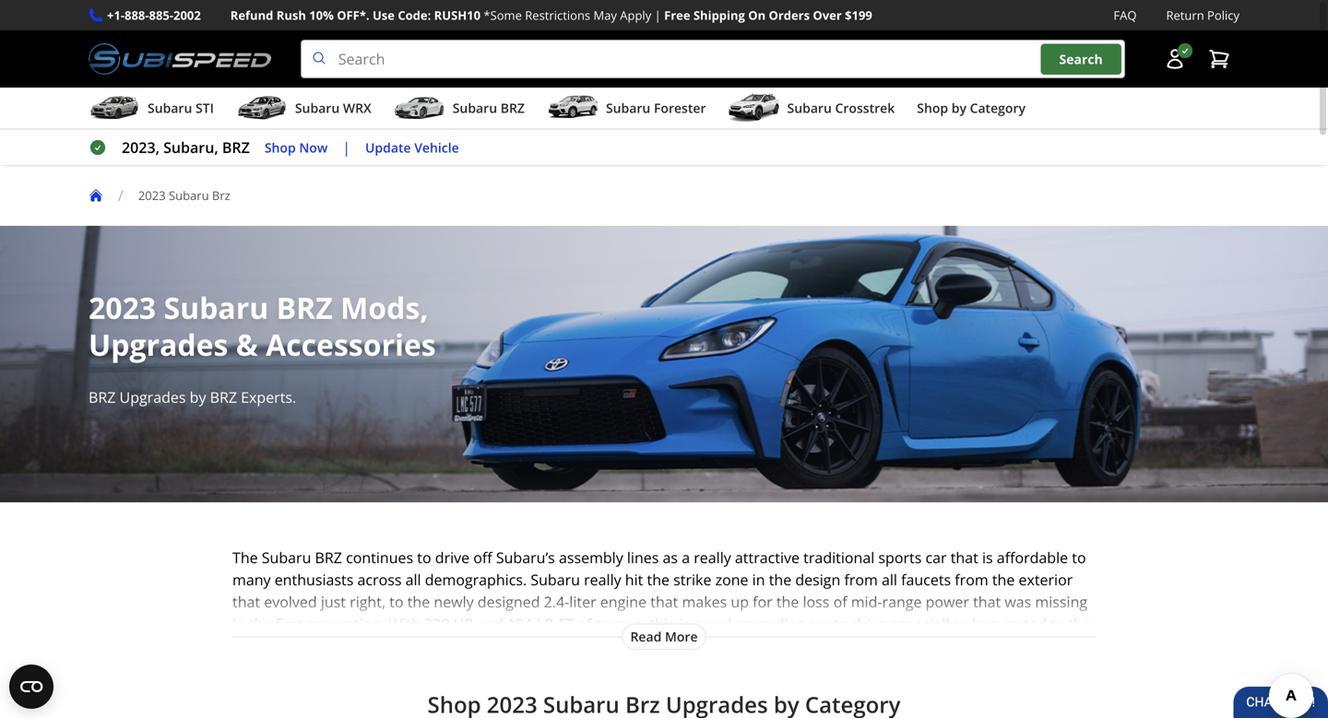 Task type: locate. For each thing, give the bounding box(es) containing it.
attractive
[[735, 548, 800, 568]]

lb-
[[536, 615, 558, 634]]

/
[[118, 186, 124, 205]]

2023 inside 2023 subaru brz mods, upgrades & accessories
[[89, 288, 156, 328]]

brz
[[212, 187, 230, 204]]

off*.
[[337, 7, 370, 24]]

subaru wrx button
[[236, 91, 372, 128]]

a subaru forester thumbnail image image
[[547, 94, 599, 122]]

shop inside dropdown button
[[917, 99, 949, 117]]

0 horizontal spatial is
[[679, 615, 690, 634]]

1 horizontal spatial by
[[952, 99, 967, 117]]

1 vertical spatial really
[[584, 570, 621, 590]]

*some
[[484, 7, 522, 24]]

shop left now
[[265, 139, 296, 156]]

upgrades inside 2023 subaru brz mods, upgrades & accessories
[[89, 325, 228, 365]]

1 vertical spatial upgrades
[[119, 388, 186, 407]]

1 vertical spatial of
[[578, 615, 592, 634]]

drive
[[435, 548, 470, 568], [852, 615, 887, 634]]

by left category
[[952, 99, 967, 117]]

1 horizontal spatial of
[[834, 592, 847, 612]]

read
[[631, 628, 662, 646]]

0 vertical spatial car
[[926, 548, 947, 568]]

open widget image
[[9, 665, 54, 709]]

to right continues
[[417, 548, 431, 568]]

| right now
[[343, 138, 351, 157]]

policy
[[1208, 7, 1240, 24]]

is right this
[[679, 615, 690, 634]]

a right as
[[682, 548, 690, 568]]

that up faucets
[[951, 548, 979, 568]]

1 all from the left
[[406, 570, 421, 590]]

mid-
[[851, 592, 882, 612]]

that down many
[[232, 592, 260, 612]]

design
[[796, 570, 841, 590]]

really down assembly
[[584, 570, 621, 590]]

assembly
[[559, 548, 623, 568]]

0 vertical spatial in
[[753, 570, 765, 590]]

to up the with
[[390, 592, 404, 612]]

hp
[[454, 615, 473, 634]]

return
[[1167, 7, 1205, 24]]

from up 'mid-'
[[845, 570, 878, 590]]

shop by category button
[[917, 91, 1026, 128]]

search button
[[1041, 44, 1122, 75]]

0 horizontal spatial from
[[845, 570, 878, 590]]

1 horizontal spatial a
[[693, 615, 702, 634]]

a subaru brz thumbnail image image
[[394, 94, 445, 122]]

read more
[[631, 628, 698, 646]]

and
[[477, 615, 503, 634]]

1 vertical spatial drive
[[852, 615, 887, 634]]

0 horizontal spatial a
[[682, 548, 690, 568]]

subaru brz
[[453, 99, 525, 117]]

ration
[[272, 637, 313, 657]]

all
[[406, 570, 421, 590], [882, 570, 898, 590]]

from
[[845, 570, 878, 590], [955, 570, 989, 590]]

shop now link
[[265, 137, 328, 158]]

ft
[[558, 615, 574, 634]]

2 from from the left
[[955, 570, 989, 590]]

subaru's
[[496, 548, 555, 568]]

faq
[[1114, 7, 1137, 24]]

return policy
[[1167, 7, 1240, 24]]

the right 'for'
[[777, 592, 799, 612]]

2023 subaru brz link
[[138, 187, 245, 204]]

apply
[[620, 7, 652, 24]]

subaru
[[148, 99, 192, 117], [295, 99, 340, 117], [453, 99, 497, 117], [606, 99, 651, 117], [787, 99, 832, 117], [169, 187, 209, 204], [164, 288, 269, 328], [262, 548, 311, 568], [531, 570, 580, 590]]

subaru inside 2023 subaru brz mods, upgrades & accessories
[[164, 288, 269, 328]]

0 vertical spatial 2023
[[138, 187, 166, 204]]

newly
[[434, 592, 474, 612]]

up
[[731, 592, 749, 612]]

6-
[[317, 637, 330, 657]]

on
[[748, 7, 766, 24]]

more
[[665, 628, 698, 646]]

1 horizontal spatial from
[[955, 570, 989, 590]]

|
[[655, 7, 661, 24], [343, 138, 351, 157]]

demographics.
[[425, 570, 527, 590]]

in up the close-
[[232, 615, 245, 634]]

subaru wrx
[[295, 99, 372, 117]]

0 horizontal spatial all
[[406, 570, 421, 590]]

of right loss
[[834, 592, 847, 612]]

0 vertical spatial by
[[952, 99, 967, 117]]

accessories
[[266, 325, 436, 365]]

as
[[663, 548, 678, 568]]

home image
[[89, 188, 103, 203]]

the up the with
[[408, 592, 430, 612]]

228
[[424, 615, 450, 634]]

1 horizontal spatial car
[[926, 548, 947, 568]]

subaru forester
[[606, 99, 706, 117]]

subispeed logo image
[[89, 40, 271, 79]]

affordable
[[997, 548, 1068, 568]]

faucets
[[901, 570, 951, 590]]

refund
[[230, 7, 273, 24]]

car up faucets
[[926, 548, 947, 568]]

of right "ft"
[[578, 615, 592, 634]]

restrictions
[[525, 7, 591, 24]]

car
[[926, 548, 947, 568], [809, 615, 831, 634]]

zone
[[716, 570, 749, 590]]

all right the 'across'
[[406, 570, 421, 590]]

forester
[[654, 99, 706, 117]]

really
[[694, 548, 731, 568], [584, 570, 621, 590]]

2023, subaru, brz
[[122, 138, 250, 157]]

really up zone
[[694, 548, 731, 568]]

rush
[[277, 7, 306, 24]]

return policy link
[[1167, 6, 1240, 25]]

faq link
[[1114, 6, 1137, 25]]

1 horizontal spatial is
[[983, 548, 993, 568]]

1 horizontal spatial shop
[[917, 99, 949, 117]]

to
[[417, 548, 431, 568], [1072, 548, 1086, 568], [390, 592, 404, 612], [834, 615, 848, 634], [1051, 615, 1065, 634]]

a
[[682, 548, 690, 568], [693, 615, 702, 634]]

to up exterior
[[1072, 548, 1086, 568]]

0 vertical spatial upgrades
[[89, 325, 228, 365]]

0 vertical spatial shop
[[917, 99, 949, 117]]

1 vertical spatial 2023
[[89, 288, 156, 328]]

subaru brz button
[[394, 91, 525, 128]]

over
[[813, 7, 842, 24]]

the down attractive at right
[[769, 570, 792, 590]]

from up the "power"
[[955, 570, 989, 590]]

crosstrek
[[835, 99, 895, 117]]

0 horizontal spatial |
[[343, 138, 351, 157]]

in up 'for'
[[753, 570, 765, 590]]

all down sports
[[882, 570, 898, 590]]

drive left off
[[435, 548, 470, 568]]

0 horizontal spatial of
[[578, 615, 592, 634]]

1 horizontal spatial all
[[882, 570, 898, 590]]

search
[[1060, 50, 1103, 68]]

is left affordable
[[983, 548, 993, 568]]

a left real
[[693, 615, 702, 634]]

orders
[[769, 7, 810, 24]]

0 horizontal spatial shop
[[265, 139, 296, 156]]

0 horizontal spatial drive
[[435, 548, 470, 568]]

by left experts.
[[190, 388, 206, 407]]

shop left category
[[917, 99, 949, 117]]

subaru crosstrek
[[787, 99, 895, 117]]

0 horizontal spatial car
[[809, 615, 831, 634]]

0 horizontal spatial in
[[232, 615, 245, 634]]

| left 'free'
[[655, 7, 661, 24]]

car down loss
[[809, 615, 831, 634]]

to down design
[[834, 615, 848, 634]]

0 vertical spatial |
[[655, 7, 661, 24]]

brz inside 2023 subaru brz mods, upgrades & accessories
[[276, 288, 333, 328]]

shop now
[[265, 139, 328, 156]]

0 vertical spatial really
[[694, 548, 731, 568]]

button image
[[1164, 48, 1186, 70]]

+1-888-885-2002
[[107, 7, 201, 24]]

0 vertical spatial of
[[834, 592, 847, 612]]

0 horizontal spatial by
[[190, 388, 206, 407]]

lines
[[627, 548, 659, 568]]

2023 subaru brz
[[138, 187, 230, 204]]

loss
[[803, 592, 830, 612]]

1 vertical spatial shop
[[265, 139, 296, 156]]

drive down 'mid-'
[[852, 615, 887, 634]]

that
[[951, 548, 979, 568], [232, 592, 260, 612], [651, 592, 678, 612], [973, 592, 1001, 612]]

torque,
[[596, 615, 646, 634]]

upgrades
[[89, 325, 228, 365], [119, 388, 186, 407]]



Task type: vqa. For each thing, say whether or not it's contained in the screenshot.
drive to the bottom
yes



Task type: describe. For each thing, give the bounding box(es) containing it.
close-
[[232, 637, 272, 657]]

designed
[[478, 592, 540, 612]]

subaru,
[[163, 138, 218, 157]]

a subaru crosstrek thumbnail image image
[[728, 94, 780, 122]]

power
[[926, 592, 970, 612]]

1 vertical spatial by
[[190, 388, 206, 407]]

update
[[365, 139, 411, 156]]

liter
[[570, 592, 597, 612]]

0 vertical spatial drive
[[435, 548, 470, 568]]

subaru forester button
[[547, 91, 706, 128]]

sports
[[879, 548, 922, 568]]

2.4-
[[544, 592, 570, 612]]

1 vertical spatial car
[[809, 615, 831, 634]]

update vehicle button
[[365, 137, 459, 158]]

the subaru brz continues to drive off subaru's assembly lines as a really attractive traditional sports car that is affordable to many enthusiasts across all demographics. subaru really hit the strike zone in the design from all faucets from the exterior that evolved just right, to the newly designed 2.4-liter engine that makes up for the loss of mid-range power that was missing in the first generation. with 228 hp and 184 lb-ft of torque, this is a real rewarding car to drive especially when mated to the close-ration 6-speed manual transmission.
[[232, 548, 1091, 657]]

this
[[650, 615, 675, 634]]

enthusiasts
[[275, 570, 354, 590]]

first
[[276, 615, 303, 634]]

just
[[321, 592, 346, 612]]

sti
[[196, 99, 214, 117]]

0 vertical spatial is
[[983, 548, 993, 568]]

a subaru wrx thumbnail image image
[[236, 94, 288, 122]]

1 horizontal spatial in
[[753, 570, 765, 590]]

real
[[705, 615, 732, 634]]

evolved
[[264, 592, 317, 612]]

missing
[[1036, 592, 1088, 612]]

subaru inside "dropdown button"
[[295, 99, 340, 117]]

many
[[232, 570, 271, 590]]

+1-
[[107, 7, 125, 24]]

0 horizontal spatial really
[[584, 570, 621, 590]]

10%
[[309, 7, 334, 24]]

subaru sti
[[148, 99, 214, 117]]

mods,
[[341, 288, 428, 328]]

$199
[[845, 7, 873, 24]]

the up the close-
[[249, 615, 272, 634]]

1 vertical spatial in
[[232, 615, 245, 634]]

888-
[[125, 7, 149, 24]]

885-
[[149, 7, 173, 24]]

off
[[474, 548, 492, 568]]

subaru crosstrek button
[[728, 91, 895, 128]]

with
[[389, 615, 421, 634]]

&
[[236, 325, 258, 365]]

update vehicle
[[365, 139, 459, 156]]

a subaru sti thumbnail image image
[[89, 94, 140, 122]]

shop for shop now
[[265, 139, 296, 156]]

0 vertical spatial a
[[682, 548, 690, 568]]

shipping
[[694, 7, 745, 24]]

2002
[[173, 7, 201, 24]]

code:
[[398, 7, 431, 24]]

range
[[882, 592, 922, 612]]

subaru sti button
[[89, 91, 214, 128]]

makes
[[682, 592, 727, 612]]

brz upgrades by brz experts.
[[89, 388, 296, 407]]

1 from from the left
[[845, 570, 878, 590]]

2023 for 2023 subaru brz mods, upgrades & accessories
[[89, 288, 156, 328]]

184
[[507, 615, 533, 634]]

the down the missing
[[1069, 615, 1091, 634]]

1 horizontal spatial really
[[694, 548, 731, 568]]

right,
[[350, 592, 386, 612]]

strike
[[674, 570, 712, 590]]

use
[[373, 7, 395, 24]]

vehicle
[[414, 139, 459, 156]]

shop by category
[[917, 99, 1026, 117]]

rush10
[[434, 7, 481, 24]]

engine
[[600, 592, 647, 612]]

the right hit
[[647, 570, 670, 590]]

2023 subaru brz mods image
[[0, 226, 1329, 503]]

to down the missing
[[1051, 615, 1065, 634]]

1 horizontal spatial |
[[655, 7, 661, 24]]

wrx
[[343, 99, 372, 117]]

+1-888-885-2002 link
[[107, 6, 201, 25]]

that up when
[[973, 592, 1001, 612]]

by inside shop by category dropdown button
[[952, 99, 967, 117]]

search input field
[[301, 40, 1126, 79]]

the
[[232, 548, 258, 568]]

may
[[594, 7, 617, 24]]

1 vertical spatial |
[[343, 138, 351, 157]]

1 vertical spatial is
[[679, 615, 690, 634]]

that up this
[[651, 592, 678, 612]]

rewarding
[[736, 615, 805, 634]]

brz inside dropdown button
[[501, 99, 525, 117]]

2 all from the left
[[882, 570, 898, 590]]

1 vertical spatial a
[[693, 615, 702, 634]]

now
[[299, 139, 328, 156]]

2023 for 2023 subaru brz
[[138, 187, 166, 204]]

brz inside the subaru brz continues to drive off subaru's assembly lines as a really attractive traditional sports car that is affordable to many enthusiasts across all demographics. subaru really hit the strike zone in the design from all faucets from the exterior that evolved just right, to the newly designed 2.4-liter engine that makes up for the loss of mid-range power that was missing in the first generation. with 228 hp and 184 lb-ft of torque, this is a real rewarding car to drive especially when mated to the close-ration 6-speed manual transmission.
[[315, 548, 342, 568]]

traditional
[[804, 548, 875, 568]]

1 horizontal spatial drive
[[852, 615, 887, 634]]

2023,
[[122, 138, 160, 157]]

experts.
[[241, 388, 296, 407]]

was
[[1005, 592, 1032, 612]]

shop for shop by category
[[917, 99, 949, 117]]

when
[[961, 615, 999, 634]]

the up was
[[993, 570, 1015, 590]]

manual
[[376, 637, 428, 657]]

transmission.
[[432, 637, 524, 657]]



